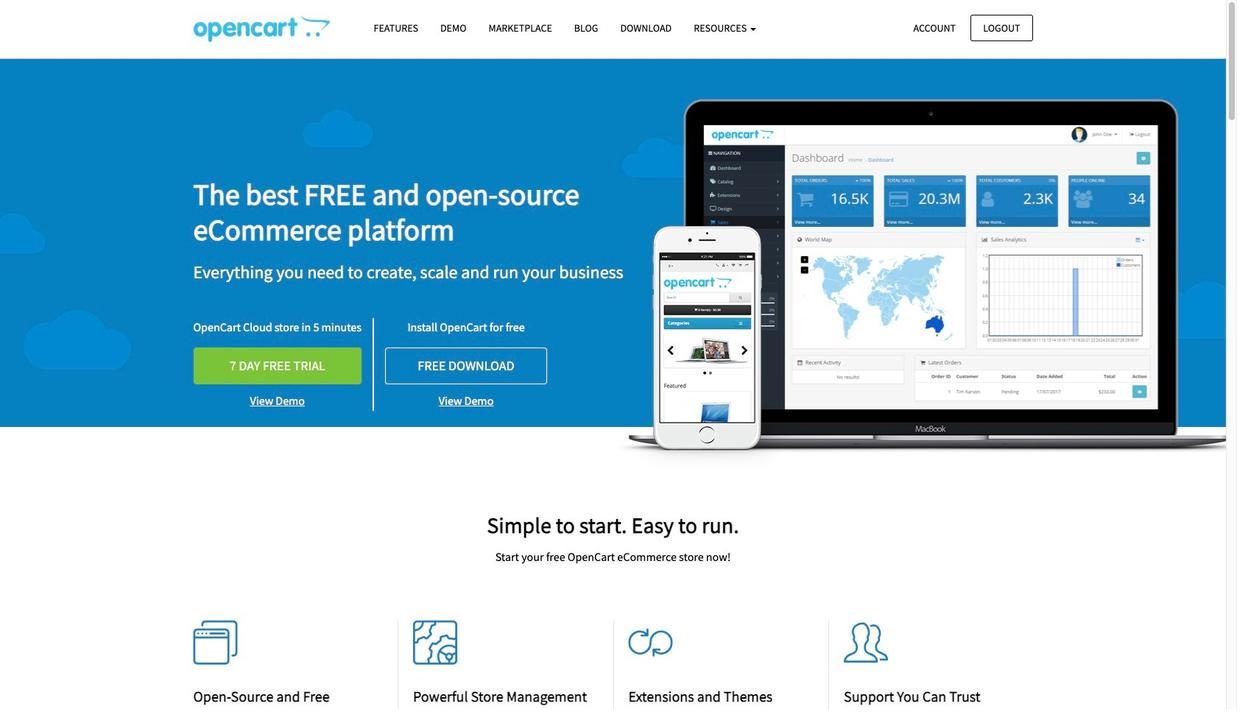 Task type: locate. For each thing, give the bounding box(es) containing it.
opencart - open source shopping cart solution image
[[193, 15, 330, 42]]



Task type: vqa. For each thing, say whether or not it's contained in the screenshot.
OpenCart - Open Source Shopping Cart Solution IMAGE
yes



